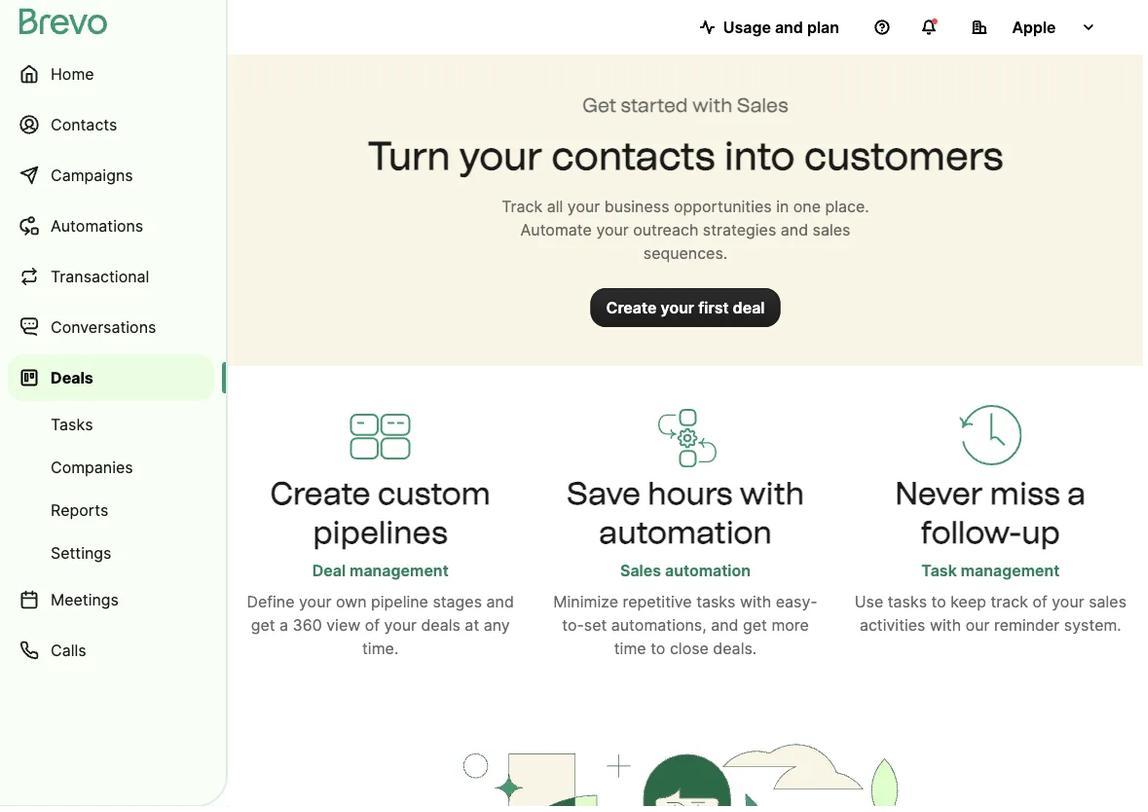 Task type: describe. For each thing, give the bounding box(es) containing it.
sales inside use tasks to keep track of your sales activities with our reminder system.
[[1089, 593, 1127, 612]]

campaigns
[[51, 166, 133, 185]]

deal management
[[312, 561, 449, 580]]

of inside use tasks to keep track of your sales activities with our reminder system.
[[1033, 593, 1048, 612]]

reports
[[51, 501, 108, 520]]

calls link
[[8, 627, 214, 674]]

automations link
[[8, 203, 214, 249]]

automations
[[51, 216, 143, 235]]

contacts
[[552, 132, 715, 179]]

with inside minimize repetitive tasks with easy- to-set automations, and get more time to close deals.
[[740, 593, 771, 612]]

tasks link
[[8, 405, 214, 444]]

a inside never miss a follow-up
[[1068, 474, 1086, 512]]

system.
[[1064, 616, 1122, 635]]

custom
[[378, 474, 491, 512]]

strategies
[[703, 220, 776, 239]]

get
[[583, 93, 616, 117]]

reports link
[[8, 491, 214, 530]]

follow-
[[921, 513, 1022, 551]]

track
[[991, 593, 1028, 612]]

close
[[670, 639, 709, 658]]

meetings link
[[8, 577, 214, 623]]

and inside button
[[775, 18, 803, 37]]

never miss a follow-up
[[895, 474, 1086, 551]]

meetings
[[51, 590, 119, 609]]

reminder
[[994, 616, 1060, 635]]

conversations link
[[8, 304, 214, 351]]

pipeline
[[371, 593, 428, 612]]

conversations
[[51, 317, 156, 336]]

tasks
[[51, 415, 93, 434]]

easy-
[[776, 593, 818, 612]]

usage and plan button
[[684, 8, 855, 47]]

apple button
[[956, 8, 1112, 47]]

task
[[922, 561, 957, 580]]

settings
[[51, 543, 111, 562]]

create custom pipelines
[[270, 474, 491, 551]]

own
[[336, 593, 367, 612]]

home link
[[8, 51, 214, 97]]

your right all at the top of page
[[568, 197, 600, 216]]

set
[[584, 616, 607, 635]]

companies link
[[8, 448, 214, 487]]

create for create your first deal
[[606, 298, 657, 317]]

contacts
[[51, 115, 117, 134]]

deal
[[312, 561, 346, 580]]

deals link
[[8, 354, 214, 401]]

sequences.
[[644, 243, 728, 262]]

your up track
[[459, 132, 543, 179]]

transactional
[[51, 267, 149, 286]]

automations,
[[611, 616, 707, 635]]

create for create custom pipelines
[[270, 474, 371, 512]]

calls
[[51, 641, 86, 660]]

more
[[772, 616, 809, 635]]

settings link
[[8, 534, 214, 573]]

keep
[[951, 593, 987, 612]]

task management
[[922, 561, 1060, 580]]

tasks inside minimize repetitive tasks with easy- to-set automations, and get more time to close deals.
[[696, 593, 736, 612]]

use tasks to keep track of your sales activities with our reminder system.
[[855, 593, 1127, 635]]

hours
[[648, 474, 733, 512]]

deals
[[51, 368, 93, 387]]

any
[[484, 616, 510, 635]]

into
[[724, 132, 795, 179]]

save hours with automation
[[567, 474, 804, 551]]

0 vertical spatial sales
[[737, 93, 789, 117]]

plan
[[807, 18, 839, 37]]

first
[[698, 298, 729, 317]]

automate
[[521, 220, 592, 239]]

turn
[[368, 132, 451, 179]]

contacts link
[[8, 101, 214, 148]]

deal
[[733, 298, 765, 317]]

activities
[[860, 616, 926, 635]]

place.
[[825, 197, 869, 216]]

your down pipeline
[[384, 616, 417, 635]]

your down business
[[596, 220, 629, 239]]

and inside track all your business opportunities in one place. automate your outreach strategies and sales sequences.
[[781, 220, 808, 239]]

save
[[567, 474, 641, 512]]



Task type: locate. For each thing, give the bounding box(es) containing it.
business
[[604, 197, 670, 216]]

1 horizontal spatial get
[[743, 616, 767, 635]]

1 vertical spatial create
[[270, 474, 371, 512]]

repetitive
[[623, 593, 692, 612]]

opportunities
[[674, 197, 772, 216]]

0 vertical spatial to
[[932, 593, 946, 612]]

1 horizontal spatial create
[[606, 298, 657, 317]]

your inside use tasks to keep track of your sales activities with our reminder system.
[[1052, 593, 1085, 612]]

to left the keep
[[932, 593, 946, 612]]

2 get from the left
[[743, 616, 767, 635]]

sales inside track all your business opportunities in one place. automate your outreach strategies and sales sequences.
[[813, 220, 851, 239]]

1 horizontal spatial of
[[1033, 593, 1048, 612]]

with left "easy-"
[[740, 593, 771, 612]]

turn your contacts into customers
[[368, 132, 1004, 179]]

create your first deal
[[606, 298, 765, 317]]

1 horizontal spatial sales
[[1089, 593, 1127, 612]]

with up turn your contacts into customers
[[692, 93, 733, 117]]

your inside button
[[661, 298, 695, 317]]

1 get from the left
[[251, 616, 275, 635]]

your up 360
[[299, 593, 332, 612]]

1 vertical spatial sales
[[1089, 593, 1127, 612]]

all
[[547, 197, 563, 216]]

define your own pipeline stages and get a 360 view of your deals at any time.
[[247, 593, 514, 658]]

get inside minimize repetitive tasks with easy- to-set automations, and get more time to close deals.
[[743, 616, 767, 635]]

to down the automations, at bottom right
[[651, 639, 666, 658]]

your
[[459, 132, 543, 179], [568, 197, 600, 216], [596, 220, 629, 239], [661, 298, 695, 317], [299, 593, 332, 612], [1052, 593, 1085, 612], [384, 616, 417, 635]]

track all your business opportunities in one place. automate your outreach strategies and sales sequences.
[[502, 197, 869, 262]]

track
[[502, 197, 543, 216]]

and up deals.
[[711, 616, 739, 635]]

of inside define your own pipeline stages and get a 360 view of your deals at any time.
[[365, 616, 380, 635]]

outreach
[[633, 220, 699, 239]]

0 vertical spatial sales
[[813, 220, 851, 239]]

never
[[895, 474, 983, 512]]

up
[[1022, 513, 1060, 551]]

1 management from the left
[[350, 561, 449, 580]]

your up system. on the right bottom
[[1052, 593, 1085, 612]]

1 vertical spatial automation
[[665, 561, 751, 580]]

time
[[614, 639, 646, 658]]

create inside create custom pipelines
[[270, 474, 371, 512]]

a left 360
[[280, 616, 288, 635]]

stages
[[433, 593, 482, 612]]

use
[[855, 593, 884, 612]]

0 vertical spatial automation
[[599, 513, 772, 551]]

in
[[776, 197, 789, 216]]

sales up system. on the right bottom
[[1089, 593, 1127, 612]]

and
[[775, 18, 803, 37], [781, 220, 808, 239], [486, 593, 514, 612], [711, 616, 739, 635]]

1 horizontal spatial sales
[[737, 93, 789, 117]]

campaigns link
[[8, 152, 214, 199]]

automation inside the save hours with automation
[[599, 513, 772, 551]]

0 horizontal spatial a
[[280, 616, 288, 635]]

get
[[251, 616, 275, 635], [743, 616, 767, 635]]

deals
[[421, 616, 461, 635]]

transactional link
[[8, 253, 214, 300]]

our
[[966, 616, 990, 635]]

create up pipelines
[[270, 474, 371, 512]]

tasks down the sales automation
[[696, 593, 736, 612]]

usage and plan
[[723, 18, 839, 37]]

define
[[247, 593, 295, 612]]

1 horizontal spatial tasks
[[888, 593, 927, 612]]

get inside define your own pipeline stages and get a 360 view of your deals at any time.
[[251, 616, 275, 635]]

get up deals.
[[743, 616, 767, 635]]

and down in
[[781, 220, 808, 239]]

360
[[293, 616, 322, 635]]

to inside use tasks to keep track of your sales activities with our reminder system.
[[932, 593, 946, 612]]

0 horizontal spatial tasks
[[696, 593, 736, 612]]

and up any
[[486, 593, 514, 612]]

0 horizontal spatial sales
[[813, 220, 851, 239]]

1 vertical spatial sales
[[620, 561, 661, 580]]

tasks up activities
[[888, 593, 927, 612]]

a
[[1068, 474, 1086, 512], [280, 616, 288, 635]]

create your first deal button
[[591, 288, 781, 327]]

automation up minimize repetitive tasks with easy- to-set automations, and get more time to close deals.
[[665, 561, 751, 580]]

one
[[794, 197, 821, 216]]

tasks
[[696, 593, 736, 612], [888, 593, 927, 612]]

sales
[[737, 93, 789, 117], [620, 561, 661, 580]]

your left first
[[661, 298, 695, 317]]

1 horizontal spatial management
[[961, 561, 1060, 580]]

management up track on the bottom right of the page
[[961, 561, 1060, 580]]

0 vertical spatial a
[[1068, 474, 1086, 512]]

get started with sales
[[583, 93, 789, 117]]

automation up the sales automation
[[599, 513, 772, 551]]

with inside the save hours with automation
[[740, 474, 804, 512]]

pipelines
[[313, 513, 448, 551]]

of up time. at the bottom left
[[365, 616, 380, 635]]

0 vertical spatial of
[[1033, 593, 1048, 612]]

minimize repetitive tasks with easy- to-set automations, and get more time to close deals.
[[553, 593, 818, 658]]

management for custom
[[350, 561, 449, 580]]

management for miss
[[961, 561, 1060, 580]]

0 horizontal spatial sales
[[620, 561, 661, 580]]

to-
[[562, 616, 584, 635]]

home
[[51, 64, 94, 83]]

sales automation
[[620, 561, 751, 580]]

0 horizontal spatial of
[[365, 616, 380, 635]]

and inside define your own pipeline stages and get a 360 view of your deals at any time.
[[486, 593, 514, 612]]

0 horizontal spatial create
[[270, 474, 371, 512]]

of up 'reminder'
[[1033, 593, 1048, 612]]

to
[[932, 593, 946, 612], [651, 639, 666, 658]]

with left our
[[930, 616, 961, 635]]

and inside minimize repetitive tasks with easy- to-set automations, and get more time to close deals.
[[711, 616, 739, 635]]

a inside define your own pipeline stages and get a 360 view of your deals at any time.
[[280, 616, 288, 635]]

2 management from the left
[[961, 561, 1060, 580]]

1 vertical spatial to
[[651, 639, 666, 658]]

get down 'define'
[[251, 616, 275, 635]]

view
[[326, 616, 361, 635]]

companies
[[51, 458, 133, 477]]

with inside use tasks to keep track of your sales activities with our reminder system.
[[930, 616, 961, 635]]

management up pipeline
[[350, 561, 449, 580]]

minimize
[[553, 593, 618, 612]]

sales up into
[[737, 93, 789, 117]]

0 horizontal spatial to
[[651, 639, 666, 658]]

usage
[[723, 18, 771, 37]]

2 tasks from the left
[[888, 593, 927, 612]]

at
[[465, 616, 479, 635]]

tasks inside use tasks to keep track of your sales activities with our reminder system.
[[888, 593, 927, 612]]

create down the sequences. in the top right of the page
[[606, 298, 657, 317]]

to inside minimize repetitive tasks with easy- to-set automations, and get more time to close deals.
[[651, 639, 666, 658]]

started
[[621, 93, 688, 117]]

1 horizontal spatial to
[[932, 593, 946, 612]]

of
[[1033, 593, 1048, 612], [365, 616, 380, 635]]

1 horizontal spatial a
[[1068, 474, 1086, 512]]

sales up repetitive
[[620, 561, 661, 580]]

with
[[692, 93, 733, 117], [740, 474, 804, 512], [740, 593, 771, 612], [930, 616, 961, 635]]

1 vertical spatial of
[[365, 616, 380, 635]]

0 horizontal spatial management
[[350, 561, 449, 580]]

1 vertical spatial a
[[280, 616, 288, 635]]

1 tasks from the left
[[696, 593, 736, 612]]

create inside button
[[606, 298, 657, 317]]

sales down "place."
[[813, 220, 851, 239]]

0 vertical spatial create
[[606, 298, 657, 317]]

a right miss
[[1068, 474, 1086, 512]]

deals.
[[713, 639, 757, 658]]

0 horizontal spatial get
[[251, 616, 275, 635]]

miss
[[990, 474, 1061, 512]]

and left plan
[[775, 18, 803, 37]]

apple
[[1012, 18, 1056, 37]]

time.
[[362, 639, 399, 658]]

customers
[[804, 132, 1004, 179]]

with right hours
[[740, 474, 804, 512]]



Task type: vqa. For each thing, say whether or not it's contained in the screenshot.
and inside the "Minimize repetitive tasks with easy- to-set automations, and get more time to close deals."
yes



